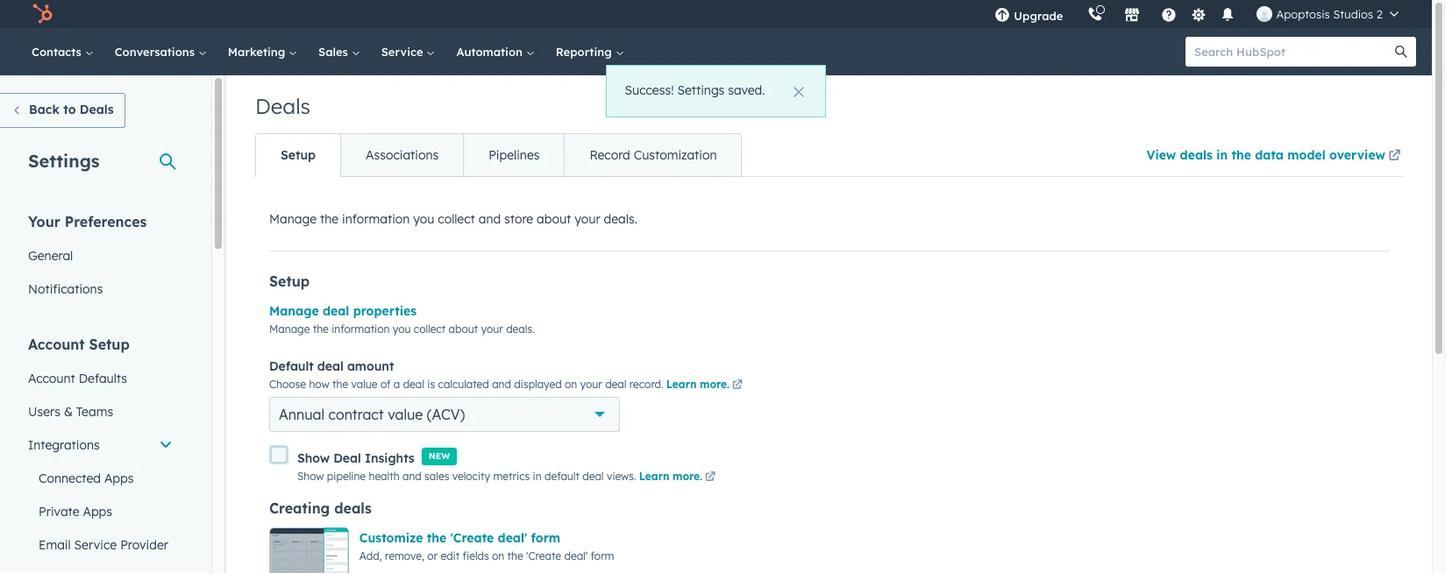 Task type: vqa. For each thing, say whether or not it's contained in the screenshot.
Account Defaults link
yes



Task type: describe. For each thing, give the bounding box(es) containing it.
apoptosis studios 2 button
[[1247, 0, 1410, 28]]

service inside account setup element
[[74, 538, 117, 554]]

email service provider
[[39, 538, 168, 554]]

remove,
[[385, 550, 425, 563]]

menu containing apoptosis studios 2
[[983, 0, 1412, 28]]

deal
[[334, 451, 361, 466]]

navigation containing setup
[[255, 133, 743, 177]]

success! settings saved. alert
[[607, 65, 826, 118]]

automation
[[457, 45, 526, 59]]

record customization link
[[565, 134, 742, 176]]

help button
[[1155, 0, 1185, 28]]

0 vertical spatial collect
[[438, 211, 475, 227]]

metrics
[[493, 470, 530, 483]]

connected apps
[[39, 471, 134, 487]]

1 horizontal spatial on
[[565, 378, 577, 392]]

sales
[[319, 45, 352, 59]]

new
[[429, 451, 450, 462]]

view
[[1147, 147, 1177, 163]]

general
[[28, 248, 73, 264]]

choose how the value of a deal is calculated and displayed on your deal record.
[[269, 378, 664, 392]]

users & teams link
[[18, 396, 183, 429]]

the left data
[[1232, 147, 1252, 163]]

contacts link
[[21, 28, 104, 75]]

apoptosis studios 2
[[1277, 7, 1383, 21]]

account for account setup
[[28, 336, 85, 354]]

calculated
[[438, 378, 489, 392]]

2
[[1377, 7, 1383, 21]]

record customization
[[590, 147, 717, 163]]

show for show deal insights
[[297, 451, 330, 466]]

amount
[[347, 359, 394, 375]]

0 vertical spatial and
[[479, 211, 501, 227]]

more. for show pipeline health and sales velocity metrics in default deal views.
[[673, 470, 703, 483]]

email service provider link
[[18, 529, 183, 562]]

value inside popup button
[[388, 406, 423, 424]]

back to deals link
[[0, 93, 125, 128]]

show pipeline health and sales velocity metrics in default deal views.
[[297, 470, 637, 483]]

customize the 'create deal' form add, remove, or edit fields on the 'create deal' form
[[360, 530, 615, 563]]

how
[[309, 378, 330, 392]]

learn for show pipeline health and sales velocity metrics in default deal views.
[[639, 470, 670, 483]]

your
[[28, 213, 60, 231]]

hubspot link
[[21, 4, 66, 25]]

general link
[[18, 239, 183, 273]]

contract
[[329, 406, 384, 424]]

calling icon button
[[1081, 3, 1111, 25]]

link opens in a new window image for view deals in the data model overview
[[1389, 147, 1401, 168]]

connected
[[39, 471, 101, 487]]

&
[[64, 404, 73, 420]]

your inside manage deal properties manage the information you collect about your deals.
[[481, 323, 503, 336]]

show for show pipeline health and sales velocity metrics in default deal views.
[[297, 470, 324, 483]]

1 vertical spatial form
[[591, 550, 615, 563]]

calling icon image
[[1088, 7, 1104, 23]]

private apps link
[[18, 496, 183, 529]]

apps for private apps
[[83, 504, 112, 520]]

you inside manage deal properties manage the information you collect about your deals.
[[393, 323, 411, 336]]

provider
[[120, 538, 168, 554]]

deal left views.
[[583, 470, 604, 483]]

1 vertical spatial deal'
[[565, 550, 588, 563]]

store
[[504, 211, 534, 227]]

setup link
[[256, 134, 340, 176]]

1 vertical spatial and
[[492, 378, 511, 392]]

about inside manage deal properties manage the information you collect about your deals.
[[449, 323, 478, 336]]

1 horizontal spatial in
[[1217, 147, 1228, 163]]

users & teams
[[28, 404, 113, 420]]

private
[[39, 504, 79, 520]]

your preferences element
[[18, 212, 183, 306]]

1 horizontal spatial deals
[[255, 93, 311, 119]]

the up or
[[427, 530, 447, 546]]

users
[[28, 404, 61, 420]]

show deal insights
[[297, 451, 415, 466]]

account setup
[[28, 336, 130, 354]]

settings image
[[1191, 7, 1207, 23]]

data
[[1256, 147, 1284, 163]]

0 vertical spatial deals.
[[604, 211, 638, 227]]

annual contract value (acv)
[[279, 406, 465, 424]]

health
[[369, 470, 400, 483]]

insights
[[365, 451, 415, 466]]

0 horizontal spatial form
[[531, 530, 561, 546]]

link opens in a new window image inside view deals in the data model overview link
[[1389, 150, 1401, 163]]

default
[[269, 359, 314, 375]]

to
[[63, 102, 76, 118]]

a
[[394, 378, 400, 392]]

success!
[[625, 83, 674, 98]]

view deals in the data model overview
[[1147, 147, 1386, 163]]

Search HubSpot search field
[[1186, 37, 1401, 67]]

account defaults link
[[18, 362, 183, 396]]

deal up how
[[317, 359, 344, 375]]

pipeline
[[327, 470, 366, 483]]

account for account defaults
[[28, 371, 75, 387]]

learn more. for choose how the value of a deal is calculated and displayed on your deal record.
[[667, 378, 730, 392]]

customize the 'create deal' form link
[[360, 530, 561, 546]]

fields
[[463, 550, 489, 563]]

0 vertical spatial you
[[413, 211, 435, 227]]

hubspot image
[[32, 4, 53, 25]]

integrations button
[[18, 429, 183, 462]]

setup inside navigation
[[281, 147, 316, 163]]

0 horizontal spatial in
[[533, 470, 542, 483]]

notifications image
[[1221, 8, 1236, 24]]

automation link
[[446, 28, 545, 75]]

success! settings saved.
[[625, 83, 765, 98]]

close image
[[794, 87, 804, 97]]

choose
[[269, 378, 306, 392]]

deal left the record.
[[605, 378, 627, 392]]

collect inside manage deal properties manage the information you collect about your deals.
[[414, 323, 446, 336]]

back to deals
[[29, 102, 114, 118]]

back
[[29, 102, 60, 118]]

on inside customize the 'create deal' form add, remove, or edit fields on the 'create deal' form
[[492, 550, 505, 563]]

the down the default deal amount
[[332, 378, 348, 392]]

model
[[1288, 147, 1326, 163]]

0 horizontal spatial value
[[351, 378, 378, 392]]

preferences
[[65, 213, 147, 231]]

customization
[[634, 147, 717, 163]]

2 vertical spatial your
[[580, 378, 602, 392]]

add,
[[360, 550, 382, 563]]

manage the information you collect and store about your deals.
[[269, 211, 638, 227]]

marketing
[[228, 45, 289, 59]]



Task type: locate. For each thing, give the bounding box(es) containing it.
and left store
[[479, 211, 501, 227]]

settings left saved.
[[678, 83, 725, 98]]

1 manage from the top
[[269, 211, 317, 227]]

more. for choose how the value of a deal is calculated and displayed on your deal record.
[[700, 378, 730, 392]]

service link
[[371, 28, 446, 75]]

the right fields
[[508, 550, 524, 563]]

0 vertical spatial service
[[381, 45, 427, 59]]

overview
[[1330, 147, 1386, 163]]

0 vertical spatial learn more. link
[[667, 378, 746, 394]]

apps for connected apps
[[104, 471, 134, 487]]

0 horizontal spatial deal'
[[498, 530, 528, 546]]

settings link
[[1188, 5, 1210, 23]]

velocity
[[452, 470, 490, 483]]

deals for creating
[[334, 500, 372, 517]]

learn
[[667, 378, 697, 392], [639, 470, 670, 483]]

creating deals
[[269, 500, 372, 517]]

menu item
[[1076, 0, 1079, 28]]

you down associations
[[413, 211, 435, 227]]

your
[[575, 211, 601, 227], [481, 323, 503, 336], [580, 378, 602, 392]]

learn for choose how the value of a deal is calculated and displayed on your deal record.
[[667, 378, 697, 392]]

'create up fields
[[451, 530, 494, 546]]

reporting
[[556, 45, 615, 59]]

1 vertical spatial learn more.
[[639, 470, 703, 483]]

deals for view
[[1180, 147, 1213, 163]]

the down setup link
[[320, 211, 339, 227]]

1 vertical spatial more.
[[673, 470, 703, 483]]

in
[[1217, 147, 1228, 163], [533, 470, 542, 483]]

deal' down default
[[565, 550, 588, 563]]

account setup element
[[18, 335, 183, 574]]

record.
[[630, 378, 664, 392]]

the down manage deal properties link on the left bottom
[[313, 323, 329, 336]]

link opens in a new window image for learn more.
[[705, 470, 716, 486]]

your preferences
[[28, 213, 147, 231]]

1 vertical spatial service
[[74, 538, 117, 554]]

learn more. link
[[667, 378, 746, 394], [639, 470, 719, 486]]

manage deal properties link
[[269, 304, 417, 319]]

sales
[[425, 470, 450, 483]]

0 horizontal spatial deals
[[334, 500, 372, 517]]

on
[[565, 378, 577, 392], [492, 550, 505, 563]]

0 horizontal spatial on
[[492, 550, 505, 563]]

1 horizontal spatial form
[[591, 550, 615, 563]]

help image
[[1162, 8, 1178, 24]]

menu
[[983, 0, 1412, 28]]

0 horizontal spatial settings
[[28, 150, 100, 172]]

0 horizontal spatial 'create
[[451, 530, 494, 546]]

deals. down "record"
[[604, 211, 638, 227]]

0 vertical spatial link opens in a new window image
[[1389, 147, 1401, 168]]

1 show from the top
[[297, 451, 330, 466]]

apps
[[104, 471, 134, 487], [83, 504, 112, 520]]

1 vertical spatial learn
[[639, 470, 670, 483]]

creating
[[269, 500, 330, 517]]

learn more. for show pipeline health and sales velocity metrics in default deal views.
[[639, 470, 703, 483]]

0 horizontal spatial deals.
[[506, 323, 535, 336]]

1 vertical spatial deals.
[[506, 323, 535, 336]]

view deals in the data model overview link
[[1147, 136, 1405, 176]]

1 horizontal spatial value
[[388, 406, 423, 424]]

learn more. link for show pipeline health and sales velocity metrics in default deal views.
[[639, 470, 719, 486]]

annual
[[279, 406, 325, 424]]

integrations
[[28, 438, 100, 454]]

edit
[[441, 550, 460, 563]]

1 horizontal spatial settings
[[678, 83, 725, 98]]

1 horizontal spatial 'create
[[526, 550, 562, 563]]

0 vertical spatial form
[[531, 530, 561, 546]]

0 vertical spatial on
[[565, 378, 577, 392]]

setup
[[281, 147, 316, 163], [269, 273, 310, 290], [89, 336, 130, 354]]

apps inside "link"
[[83, 504, 112, 520]]

1 horizontal spatial you
[[413, 211, 435, 227]]

show up creating deals
[[297, 470, 324, 483]]

learn more. right views.
[[639, 470, 703, 483]]

1 account from the top
[[28, 336, 85, 354]]

pipelines
[[489, 147, 540, 163]]

'create right fields
[[526, 550, 562, 563]]

private apps
[[39, 504, 112, 520]]

information down manage deal properties link on the left bottom
[[332, 323, 390, 336]]

1 vertical spatial account
[[28, 371, 75, 387]]

0 vertical spatial 'create
[[451, 530, 494, 546]]

on right displayed
[[565, 378, 577, 392]]

your right displayed
[[580, 378, 602, 392]]

1 horizontal spatial about
[[537, 211, 571, 227]]

1 vertical spatial settings
[[28, 150, 100, 172]]

(acv)
[[427, 406, 465, 424]]

0 vertical spatial in
[[1217, 147, 1228, 163]]

1 horizontal spatial deal'
[[565, 550, 588, 563]]

displayed
[[514, 378, 562, 392]]

notifications
[[28, 282, 103, 297]]

1 vertical spatial information
[[332, 323, 390, 336]]

manage for manage the information you collect and store about your deals.
[[269, 211, 317, 227]]

0 vertical spatial information
[[342, 211, 410, 227]]

0 vertical spatial about
[[537, 211, 571, 227]]

1 vertical spatial 'create
[[526, 550, 562, 563]]

1 vertical spatial on
[[492, 550, 505, 563]]

0 vertical spatial show
[[297, 451, 330, 466]]

contacts
[[32, 45, 85, 59]]

account up the account defaults
[[28, 336, 85, 354]]

deals right view
[[1180, 147, 1213, 163]]

views.
[[607, 470, 637, 483]]

deals. up displayed
[[506, 323, 535, 336]]

deal inside manage deal properties manage the information you collect about your deals.
[[323, 304, 349, 319]]

more.
[[700, 378, 730, 392], [673, 470, 703, 483]]

you down properties
[[393, 323, 411, 336]]

0 horizontal spatial you
[[393, 323, 411, 336]]

0 vertical spatial value
[[351, 378, 378, 392]]

2 vertical spatial manage
[[269, 323, 310, 336]]

deal left properties
[[323, 304, 349, 319]]

service down private apps "link"
[[74, 538, 117, 554]]

1 vertical spatial value
[[388, 406, 423, 424]]

form down default
[[531, 530, 561, 546]]

reporting link
[[545, 28, 635, 75]]

0 vertical spatial settings
[[678, 83, 725, 98]]

link opens in a new window image
[[1389, 147, 1401, 168], [705, 470, 716, 486]]

1 vertical spatial show
[[297, 470, 324, 483]]

0 vertical spatial deal'
[[498, 530, 528, 546]]

0 vertical spatial your
[[575, 211, 601, 227]]

deals down pipeline
[[334, 500, 372, 517]]

manage for manage deal properties manage the information you collect about your deals.
[[269, 304, 319, 319]]

of
[[381, 378, 391, 392]]

1 horizontal spatial deals
[[1180, 147, 1213, 163]]

deals
[[1180, 147, 1213, 163], [334, 500, 372, 517]]

1 vertical spatial about
[[449, 323, 478, 336]]

form down views.
[[591, 550, 615, 563]]

learn more.
[[667, 378, 730, 392], [639, 470, 703, 483]]

account up the users
[[28, 371, 75, 387]]

collect
[[438, 211, 475, 227], [414, 323, 446, 336]]

or
[[427, 550, 438, 563]]

deals. inside manage deal properties manage the information you collect about your deals.
[[506, 323, 535, 336]]

defaults
[[79, 371, 127, 387]]

sales link
[[308, 28, 371, 75]]

record
[[590, 147, 631, 163]]

1 vertical spatial deals
[[334, 500, 372, 517]]

apps up private apps "link"
[[104, 471, 134, 487]]

marketing link
[[217, 28, 308, 75]]

notifications button
[[1214, 0, 1244, 28]]

collect left store
[[438, 211, 475, 227]]

pipelines link
[[463, 134, 565, 176]]

show left deal
[[297, 451, 330, 466]]

information inside manage deal properties manage the information you collect about your deals.
[[332, 323, 390, 336]]

annual contract value (acv) button
[[269, 398, 620, 433]]

email
[[39, 538, 71, 554]]

deals
[[255, 93, 311, 119], [80, 102, 114, 118]]

form
[[531, 530, 561, 546], [591, 550, 615, 563]]

your up choose how the value of a deal is calculated and displayed on your deal record.
[[481, 323, 503, 336]]

in left default
[[533, 470, 542, 483]]

service right "sales" link
[[381, 45, 427, 59]]

manage deal properties manage the information you collect about your deals.
[[269, 304, 535, 336]]

deal'
[[498, 530, 528, 546], [565, 550, 588, 563]]

customize
[[360, 530, 423, 546]]

1 horizontal spatial service
[[381, 45, 427, 59]]

1 vertical spatial in
[[533, 470, 542, 483]]

associations
[[366, 147, 439, 163]]

deal' down "metrics" at the bottom of page
[[498, 530, 528, 546]]

more. right views.
[[673, 470, 703, 483]]

upgrade image
[[995, 8, 1011, 24]]

the
[[1232, 147, 1252, 163], [320, 211, 339, 227], [313, 323, 329, 336], [332, 378, 348, 392], [427, 530, 447, 546], [508, 550, 524, 563]]

0 horizontal spatial service
[[74, 538, 117, 554]]

settings down 'back to deals' link
[[28, 150, 100, 172]]

2 account from the top
[[28, 371, 75, 387]]

value down a
[[388, 406, 423, 424]]

and left displayed
[[492, 378, 511, 392]]

conversations
[[115, 45, 198, 59]]

conversations link
[[104, 28, 217, 75]]

tara schultz image
[[1258, 6, 1273, 22]]

learn right views.
[[639, 470, 670, 483]]

deal
[[323, 304, 349, 319], [317, 359, 344, 375], [403, 378, 425, 392], [605, 378, 627, 392], [583, 470, 604, 483]]

value
[[351, 378, 378, 392], [388, 406, 423, 424]]

your down "record"
[[575, 211, 601, 227]]

the inside manage deal properties manage the information you collect about your deals.
[[313, 323, 329, 336]]

'create
[[451, 530, 494, 546], [526, 550, 562, 563]]

marketplaces button
[[1115, 0, 1151, 28]]

2 show from the top
[[297, 470, 324, 483]]

1 vertical spatial setup
[[269, 273, 310, 290]]

marketplaces image
[[1125, 8, 1141, 24]]

1 vertical spatial your
[[481, 323, 503, 336]]

link opens in a new window image
[[1389, 150, 1401, 163], [733, 378, 743, 394], [733, 381, 743, 392], [705, 473, 716, 483]]

about right store
[[537, 211, 571, 227]]

information down associations link
[[342, 211, 410, 227]]

1 vertical spatial link opens in a new window image
[[705, 470, 716, 486]]

learn right the record.
[[667, 378, 697, 392]]

1 vertical spatial collect
[[414, 323, 446, 336]]

search button
[[1387, 37, 1417, 67]]

search image
[[1396, 46, 1408, 58]]

saved.
[[728, 83, 765, 98]]

more. right the record.
[[700, 378, 730, 392]]

about up 'calculated'
[[449, 323, 478, 336]]

1 vertical spatial you
[[393, 323, 411, 336]]

deals right to
[[80, 102, 114, 118]]

deals up setup link
[[255, 93, 311, 119]]

value down amount
[[351, 378, 378, 392]]

0 vertical spatial account
[[28, 336, 85, 354]]

teams
[[76, 404, 113, 420]]

2 manage from the top
[[269, 304, 319, 319]]

0 vertical spatial more.
[[700, 378, 730, 392]]

deal right a
[[403, 378, 425, 392]]

account
[[28, 336, 85, 354], [28, 371, 75, 387]]

default deal amount
[[269, 359, 394, 375]]

1 vertical spatial learn more. link
[[639, 470, 719, 486]]

upgrade
[[1014, 9, 1064, 23]]

link opens in a new window image inside view deals in the data model overview link
[[1389, 147, 1401, 168]]

0 vertical spatial learn
[[667, 378, 697, 392]]

learn more. link for choose how the value of a deal is calculated and displayed on your deal record.
[[667, 378, 746, 394]]

0 horizontal spatial link opens in a new window image
[[705, 470, 716, 486]]

2 vertical spatial and
[[403, 470, 422, 483]]

0 vertical spatial apps
[[104, 471, 134, 487]]

0 vertical spatial deals
[[1180, 147, 1213, 163]]

account defaults
[[28, 371, 127, 387]]

1 horizontal spatial link opens in a new window image
[[1389, 147, 1401, 168]]

learn more. link right views.
[[639, 470, 719, 486]]

apps up email service provider link
[[83, 504, 112, 520]]

2 vertical spatial setup
[[89, 336, 130, 354]]

0 vertical spatial setup
[[281, 147, 316, 163]]

settings inside alert
[[678, 83, 725, 98]]

1 horizontal spatial deals.
[[604, 211, 638, 227]]

1 vertical spatial apps
[[83, 504, 112, 520]]

connected apps link
[[18, 462, 183, 496]]

information
[[342, 211, 410, 227], [332, 323, 390, 336]]

3 manage from the top
[[269, 323, 310, 336]]

on right fields
[[492, 550, 505, 563]]

1 vertical spatial manage
[[269, 304, 319, 319]]

in left data
[[1217, 147, 1228, 163]]

0 horizontal spatial deals
[[80, 102, 114, 118]]

navigation
[[255, 133, 743, 177]]

collect down properties
[[414, 323, 446, 336]]

0 horizontal spatial about
[[449, 323, 478, 336]]

properties
[[353, 304, 417, 319]]

0 vertical spatial learn more.
[[667, 378, 730, 392]]

notifications link
[[18, 273, 183, 306]]

learn more. link right the record.
[[667, 378, 746, 394]]

0 vertical spatial manage
[[269, 211, 317, 227]]

and left sales
[[403, 470, 422, 483]]

learn more. right the record.
[[667, 378, 730, 392]]



